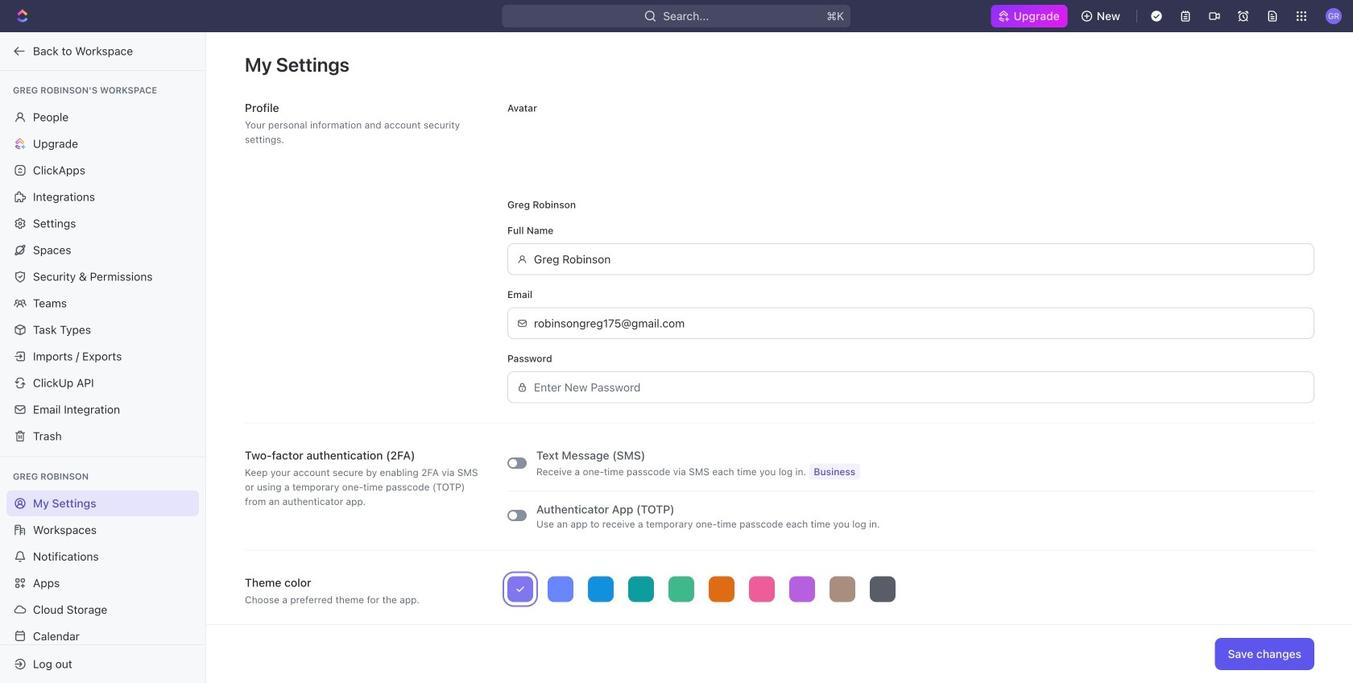 Task type: vqa. For each thing, say whether or not it's contained in the screenshot.
fourth row from the bottom of the page
no



Task type: describe. For each thing, give the bounding box(es) containing it.
8 option from the left
[[789, 576, 815, 602]]

7 option from the left
[[749, 576, 775, 602]]

4 option from the left
[[628, 576, 654, 602]]

Enter Username text field
[[534, 244, 1305, 274]]

5 option from the left
[[669, 576, 694, 602]]

Enter Email text field
[[534, 308, 1305, 338]]

9 option from the left
[[830, 576, 855, 602]]

Enter New Password text field
[[534, 372, 1305, 402]]



Task type: locate. For each thing, give the bounding box(es) containing it.
available on business plans or higher element
[[809, 464, 860, 480]]

3 option from the left
[[588, 576, 614, 602]]

6 option from the left
[[709, 576, 735, 602]]

list box
[[507, 576, 1315, 602]]

2 option from the left
[[548, 576, 574, 602]]

1 option from the left
[[507, 576, 533, 602]]

option
[[507, 576, 533, 602], [548, 576, 574, 602], [588, 576, 614, 602], [628, 576, 654, 602], [669, 576, 694, 602], [709, 576, 735, 602], [749, 576, 775, 602], [789, 576, 815, 602], [830, 576, 855, 602], [870, 576, 896, 602]]

10 option from the left
[[870, 576, 896, 602]]



